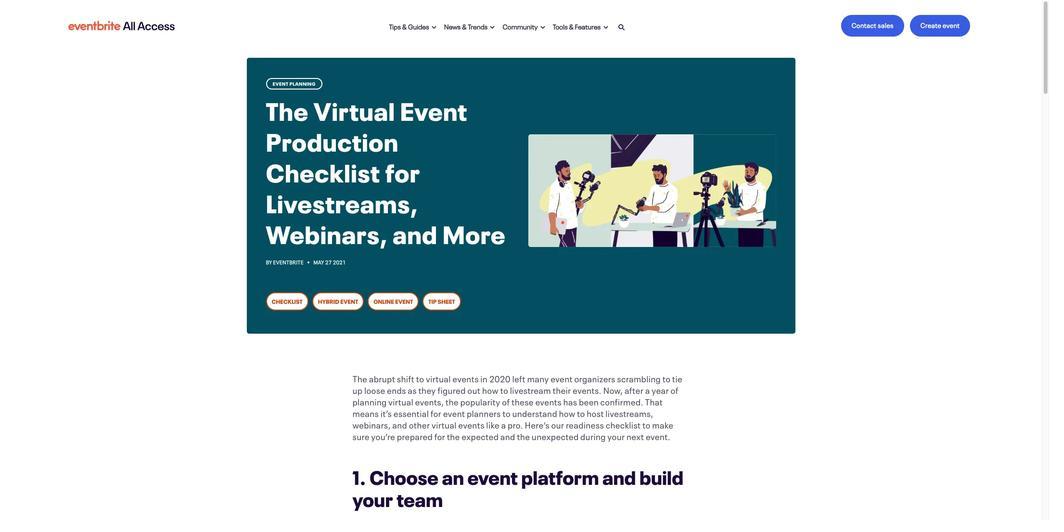 Task type: vqa. For each thing, say whether or not it's contained in the screenshot.
from
no



Task type: locate. For each thing, give the bounding box(es) containing it.
arrow image left "search icon"
[[604, 26, 608, 29]]

hybrid event link
[[312, 292, 364, 310]]

event right create
[[943, 20, 960, 29]]

0 vertical spatial event
[[273, 80, 289, 87]]

of right year
[[671, 383, 679, 396]]

2 vertical spatial virtual
[[432, 418, 457, 430]]

understand
[[513, 406, 558, 419]]

1 arrow image from the left
[[490, 26, 495, 29]]

after
[[625, 383, 644, 396]]

event right "an"
[[468, 461, 518, 490]]

virtual right other
[[432, 418, 457, 430]]

& inside "link"
[[569, 21, 574, 31]]

events left has
[[536, 395, 562, 407]]

they
[[419, 383, 436, 396]]

event inside the 1. choose an event platform and build your team
[[468, 461, 518, 490]]

for
[[385, 152, 421, 189], [431, 406, 442, 419], [435, 429, 445, 442]]

other
[[409, 418, 430, 430]]

0 vertical spatial checklist
[[266, 152, 380, 189]]

events left like
[[459, 418, 485, 430]]

essential
[[394, 406, 429, 419]]

event down figured
[[443, 406, 465, 419]]

tips & guides link
[[386, 15, 441, 36]]

like
[[486, 418, 500, 430]]

event
[[273, 80, 289, 87], [400, 90, 468, 127]]

webinars,
[[266, 213, 388, 250]]

1 horizontal spatial the
[[353, 372, 367, 384]]

tips & guides
[[389, 21, 429, 31]]

now,
[[604, 383, 623, 396]]

the inside the abrupt shift to virtual events in 2020 left many event organizers scrambling to tie up loose ends as they figured out how to livestream their events. now, after a year of planning virtual events, the popularity of these events has been confirmed. that means it's essential for event planners to understand how to host livestreams, webinars, and other virtual events like a pro. here's our readiness checklist to make sure you're prepared for the expected and the unexpected during your next event.
[[353, 372, 367, 384]]

& right news on the top left of the page
[[462, 21, 467, 31]]

1 vertical spatial planning
[[353, 395, 387, 407]]

virtual up 'events,'
[[426, 372, 451, 384]]

a right like
[[501, 418, 506, 430]]

checklist
[[606, 418, 641, 430]]

0 horizontal spatial event
[[273, 80, 289, 87]]

planning
[[290, 80, 316, 87], [353, 395, 387, 407]]

0 horizontal spatial planning
[[290, 80, 316, 87]]

checklist link
[[266, 292, 309, 310]]

2 & from the left
[[462, 21, 467, 31]]

event right online
[[395, 296, 413, 305]]

event planning link
[[266, 78, 323, 90]]

tie
[[673, 372, 683, 384]]

livestreams,
[[266, 182, 418, 219]]

out
[[468, 383, 481, 396]]

arrow image for community
[[541, 26, 545, 29]]

arrow image
[[432, 26, 437, 29]]

0 vertical spatial your
[[608, 429, 625, 442]]

2 horizontal spatial arrow image
[[604, 26, 608, 29]]

of
[[671, 383, 679, 396], [502, 395, 510, 407]]

3 arrow image from the left
[[604, 26, 608, 29]]

1 & from the left
[[402, 21, 407, 31]]

& right "tools"
[[569, 21, 574, 31]]

1 horizontal spatial your
[[608, 429, 625, 442]]

means
[[353, 406, 379, 419]]

virtual down 'shift'
[[389, 395, 414, 407]]

1 vertical spatial the
[[353, 372, 367, 384]]

0 horizontal spatial of
[[502, 395, 510, 407]]

many
[[527, 372, 549, 384]]

left
[[513, 372, 526, 384]]

these
[[512, 395, 534, 407]]

news
[[444, 21, 461, 31]]

0 vertical spatial the
[[266, 90, 309, 127]]

has
[[564, 395, 578, 407]]

unexpected
[[532, 429, 579, 442]]

0 horizontal spatial &
[[402, 21, 407, 31]]

1 horizontal spatial arrow image
[[541, 26, 545, 29]]

a
[[646, 383, 650, 396], [501, 418, 506, 430]]

3 & from the left
[[569, 21, 574, 31]]

the left the expected
[[447, 429, 460, 442]]

1 vertical spatial events
[[536, 395, 562, 407]]

arrow image inside tools & features "link"
[[604, 26, 608, 29]]

event
[[943, 20, 960, 29], [341, 296, 358, 305], [395, 296, 413, 305], [551, 372, 573, 384], [443, 406, 465, 419], [468, 461, 518, 490]]

the down event planning link
[[266, 90, 309, 127]]

may
[[314, 258, 324, 266]]

arrow image left "tools"
[[541, 26, 545, 29]]

virtual
[[314, 90, 395, 127]]

create
[[921, 20, 942, 29]]

1 horizontal spatial a
[[646, 383, 650, 396]]

checklist
[[266, 152, 380, 189], [272, 296, 303, 305]]

1 vertical spatial how
[[559, 406, 576, 419]]

a left year
[[646, 383, 650, 396]]

choose
[[370, 461, 439, 490]]

readiness
[[566, 418, 604, 430]]

the right 'events,'
[[446, 395, 459, 407]]

1 horizontal spatial event
[[400, 90, 468, 127]]

arrow image inside community link
[[541, 26, 545, 29]]

0 vertical spatial for
[[385, 152, 421, 189]]

to right 'shift'
[[416, 372, 424, 384]]

news & trends link
[[441, 15, 499, 36]]

events left in
[[453, 372, 479, 384]]

& inside 'link'
[[462, 21, 467, 31]]

may 27 2021
[[314, 258, 346, 266]]

your inside the 1. choose an event platform and build your team
[[353, 483, 393, 512]]

by eventbrite link
[[266, 258, 305, 266]]

how right 'out'
[[482, 383, 499, 396]]

your left team
[[353, 483, 393, 512]]

0 vertical spatial how
[[482, 383, 499, 396]]

arrow image
[[490, 26, 495, 29], [541, 26, 545, 29], [604, 26, 608, 29]]

of left the these
[[502, 395, 510, 407]]

0 vertical spatial virtual
[[426, 372, 451, 384]]

0 vertical spatial a
[[646, 383, 650, 396]]

1 horizontal spatial how
[[559, 406, 576, 419]]

1 horizontal spatial &
[[462, 21, 467, 31]]

by eventbrite
[[266, 258, 305, 266]]

planners
[[467, 406, 501, 419]]

1 horizontal spatial planning
[[353, 395, 387, 407]]

ends
[[387, 383, 406, 396]]

in
[[481, 372, 488, 384]]

tools
[[553, 21, 568, 31]]

our
[[552, 418, 565, 430]]

abrupt
[[369, 372, 395, 384]]

here's
[[525, 418, 550, 430]]

planning inside 'event planning the virtual event production checklist for livestreams, webinars, and more'
[[290, 80, 316, 87]]

2 arrow image from the left
[[541, 26, 545, 29]]

1 vertical spatial a
[[501, 418, 506, 430]]

popularity
[[461, 395, 501, 407]]

trends
[[468, 21, 488, 31]]

shift
[[397, 372, 415, 384]]

the left the abrupt
[[353, 372, 367, 384]]

&
[[402, 21, 407, 31], [462, 21, 467, 31], [569, 21, 574, 31]]

to left "host"
[[577, 406, 585, 419]]

0 horizontal spatial how
[[482, 383, 499, 396]]

contact sales
[[852, 20, 894, 29]]

contact
[[852, 20, 877, 29]]

tip sheet link
[[423, 292, 461, 310]]

how down 'their' at the bottom of page
[[559, 406, 576, 419]]

1 vertical spatial your
[[353, 483, 393, 512]]

0 vertical spatial planning
[[290, 80, 316, 87]]

virtual
[[426, 372, 451, 384], [389, 395, 414, 407], [432, 418, 457, 430]]

figured
[[438, 383, 466, 396]]

confirmed.
[[601, 395, 644, 407]]

sure
[[353, 429, 370, 442]]

logo eventbrite image
[[67, 17, 176, 34]]

0 horizontal spatial arrow image
[[490, 26, 495, 29]]

& for tips
[[402, 21, 407, 31]]

build
[[640, 461, 684, 490]]

1 vertical spatial virtual
[[389, 395, 414, 407]]

2 horizontal spatial &
[[569, 21, 574, 31]]

0 vertical spatial events
[[453, 372, 479, 384]]

your inside the abrupt shift to virtual events in 2020 left many event organizers scrambling to tie up loose ends as they figured out how to livestream their events. now, after a year of planning virtual events, the popularity of these events has been confirmed. that means it's essential for event planners to understand how to host livestreams, webinars, and other virtual events like a pro. here's our readiness checklist to make sure you're prepared for the expected and the unexpected during your next event.
[[608, 429, 625, 442]]

the
[[446, 395, 459, 407], [447, 429, 460, 442], [517, 429, 530, 442]]

& right tips
[[402, 21, 407, 31]]

your left next
[[608, 429, 625, 442]]

during
[[581, 429, 606, 442]]

1 vertical spatial for
[[431, 406, 442, 419]]

their
[[553, 383, 571, 396]]

arrow image right the trends
[[490, 26, 495, 29]]

0 horizontal spatial the
[[266, 90, 309, 127]]

arrow image inside the news & trends 'link'
[[490, 26, 495, 29]]

for inside 'event planning the virtual event production checklist for livestreams, webinars, and more'
[[385, 152, 421, 189]]

sales
[[878, 20, 894, 29]]

0 horizontal spatial your
[[353, 483, 393, 512]]



Task type: describe. For each thing, give the bounding box(es) containing it.
host
[[587, 406, 604, 419]]

livestreams,
[[606, 406, 654, 419]]

contact sales link
[[842, 15, 905, 37]]

community link
[[499, 15, 549, 36]]

online
[[374, 296, 394, 305]]

an
[[442, 461, 464, 490]]

checklist inside 'event planning the virtual event production checklist for livestreams, webinars, and more'
[[266, 152, 380, 189]]

organizers
[[575, 372, 616, 384]]

events,
[[415, 395, 444, 407]]

to right like
[[503, 406, 511, 419]]

loose
[[364, 383, 385, 396]]

1 vertical spatial checklist
[[272, 296, 303, 305]]

tools & features
[[553, 21, 601, 31]]

1 vertical spatial event
[[400, 90, 468, 127]]

the down understand
[[517, 429, 530, 442]]

the inside 'event planning the virtual event production checklist for livestreams, webinars, and more'
[[266, 90, 309, 127]]

event.
[[646, 429, 671, 442]]

planning inside the abrupt shift to virtual events in 2020 left many event organizers scrambling to tie up loose ends as they figured out how to livestream their events. now, after a year of planning virtual events, the popularity of these events has been confirmed. that means it's essential for event planners to understand how to host livestreams, webinars, and other virtual events like a pro. here's our readiness checklist to make sure you're prepared for the expected and the unexpected during your next event.
[[353, 395, 387, 407]]

arrow image for news & trends
[[490, 26, 495, 29]]

to left 'tie'
[[663, 372, 671, 384]]

up
[[353, 383, 363, 396]]

1.
[[353, 461, 366, 490]]

create event link
[[910, 15, 971, 37]]

been
[[579, 395, 599, 407]]

community
[[503, 21, 538, 31]]

search icon image
[[619, 24, 625, 31]]

hybrid
[[318, 296, 339, 305]]

livestream
[[510, 383, 551, 396]]

webinars,
[[353, 418, 391, 430]]

it's
[[381, 406, 392, 419]]

as
[[408, 383, 417, 396]]

online event link
[[368, 292, 419, 310]]

online event
[[374, 296, 413, 305]]

and inside 'event planning the virtual event production checklist for livestreams, webinars, and more'
[[393, 213, 438, 250]]

scrambling
[[617, 372, 661, 384]]

create event
[[921, 20, 960, 29]]

arrow image for tools & features
[[604, 26, 608, 29]]

& for tools
[[569, 21, 574, 31]]

make
[[653, 418, 674, 430]]

prepared
[[397, 429, 433, 442]]

the abrupt shift to virtual events in 2020 left many event organizers scrambling to tie up loose ends as they figured out how to livestream their events. now, after a year of planning virtual events, the popularity of these events has been confirmed. that means it's essential for event planners to understand how to host livestreams, webinars, and other virtual events like a pro. here's our readiness checklist to make sure you're prepared for the expected and the unexpected during your next event.
[[353, 372, 683, 442]]

to left make
[[643, 418, 651, 430]]

and inside the 1. choose an event platform and build your team
[[603, 461, 636, 490]]

guides
[[408, 21, 429, 31]]

2021
[[333, 258, 346, 266]]

that
[[645, 395, 663, 407]]

event right hybrid
[[341, 296, 358, 305]]

eventbrite
[[273, 258, 304, 266]]

production
[[266, 121, 399, 158]]

by
[[266, 258, 272, 266]]

0 horizontal spatial a
[[501, 418, 506, 430]]

2 vertical spatial events
[[459, 418, 485, 430]]

pro.
[[508, 418, 523, 430]]

hybrid event
[[318, 296, 358, 305]]

event right the many
[[551, 372, 573, 384]]

sheet
[[438, 296, 455, 305]]

year
[[652, 383, 669, 396]]

2 vertical spatial for
[[435, 429, 445, 442]]

tip sheet
[[429, 296, 455, 305]]

1 horizontal spatial of
[[671, 383, 679, 396]]

more
[[443, 213, 506, 250]]

2020
[[490, 372, 511, 384]]

tools & features link
[[549, 15, 612, 36]]

news & trends
[[444, 21, 488, 31]]

events.
[[573, 383, 602, 396]]

platform
[[522, 461, 599, 490]]

& for news
[[462, 21, 467, 31]]

expected
[[462, 429, 499, 442]]

tip
[[429, 296, 437, 305]]

next
[[627, 429, 644, 442]]

features
[[575, 21, 601, 31]]

tips
[[389, 21, 401, 31]]

you're
[[371, 429, 395, 442]]

event planning the virtual event production checklist for livestreams, webinars, and more
[[266, 80, 506, 250]]

team
[[397, 483, 443, 512]]

1. choose an event platform and build your team
[[353, 461, 684, 512]]

27
[[325, 258, 332, 266]]

to left left
[[500, 383, 509, 396]]



